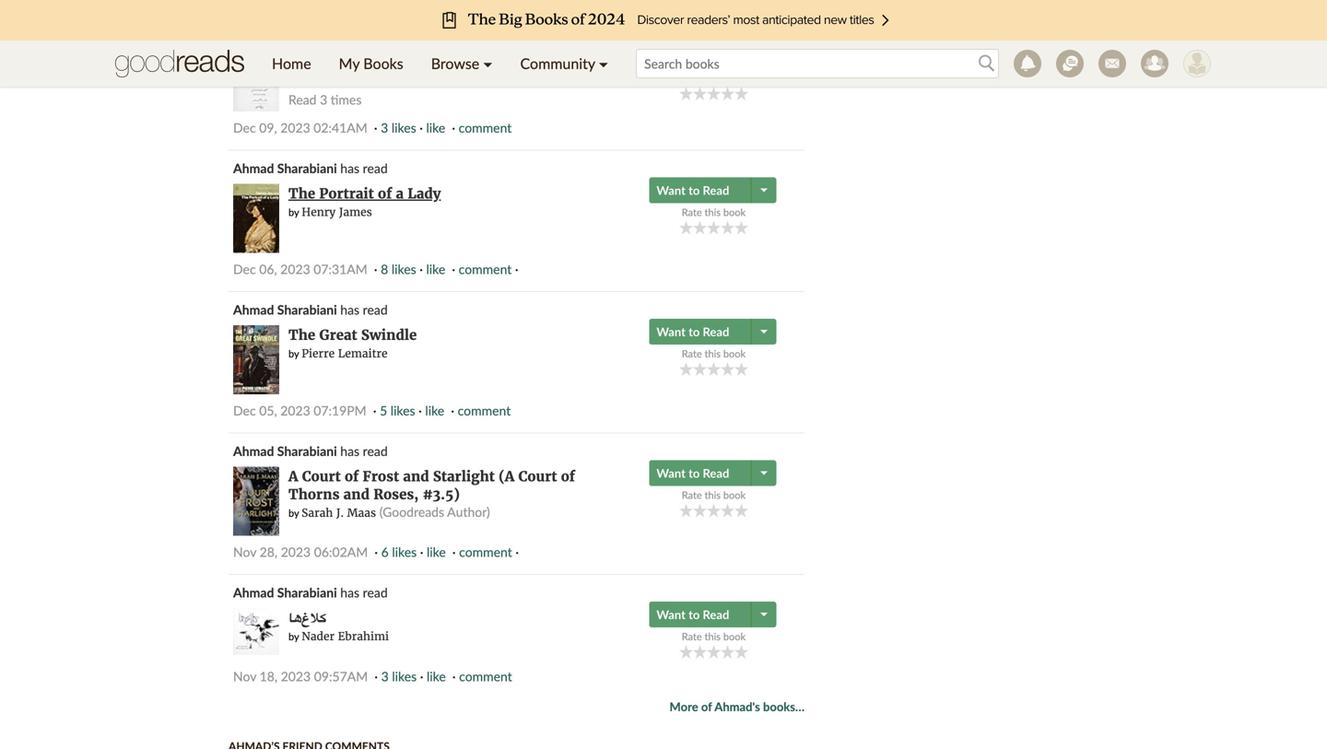 Task type: describe. For each thing, give the bounding box(es) containing it.
rate this book for کلاغ‌ها
[[682, 631, 746, 643]]

4 book from the top
[[724, 489, 746, 501]]

Search books text field
[[636, 49, 999, 78]]

2023 for 09:57am
[[281, 669, 311, 684]]

2 court from the left
[[519, 468, 557, 485]]

lady
[[408, 185, 441, 202]]

▾ for browse ▾
[[483, 54, 493, 72]]

of inside the portrait of a lady by henry james
[[378, 185, 392, 202]]

07:19pm
[[314, 403, 367, 419]]

james inside حاجی بابا در انگلستان by james morier read 3 times
[[302, 71, 335, 85]]

times
[[331, 92, 362, 107]]

dec for dec 06, 2023 07:31am · 8 likes · like · comment ·
[[233, 261, 256, 277]]

nader ebrahimi link
[[302, 630, 389, 644]]

ahmad sharabiani has read for حاجی بابا در انگلستان
[[233, 26, 388, 42]]

want to read for a court of frost and starlight (a court of thorns and roses, #3.5)
[[657, 466, 730, 481]]

(goodreads
[[380, 504, 444, 520]]

کلاغ‌ها by nader ebrahimi
[[289, 609, 389, 644]]

a court of frost and starlight (a court of thorns and roses, #3.5) link
[[289, 468, 575, 503]]

want to read for حاجی بابا در انگلستان
[[657, 49, 730, 64]]

a
[[289, 468, 298, 485]]

lists
[[821, 13, 843, 27]]

dec 06, 2023 07:31am · 8 likes · like · comment ·
[[233, 261, 522, 277]]

more of ahmad's books… link
[[670, 699, 805, 715]]

ahmad sharabiani has read for a court of frost and starlight (a court of thorns and roses, #3.5)
[[233, 443, 388, 459]]

ahmad sharabiani link for the great swindle
[[233, 302, 337, 318]]

like link for nov 18, 2023 09:57am
[[427, 669, 446, 684]]

nader
[[302, 630, 335, 644]]

nov 18, 2023 09:57am link
[[233, 669, 368, 684]]

the for the portrait of a lady
[[289, 185, 315, 202]]

want to read for کلاغ‌ها
[[657, 608, 730, 622]]

dec 05, 2023 07:19pm · 5 likes · like · comment
[[233, 403, 511, 419]]

more of ahmad's books…
[[670, 700, 805, 714]]

read for a court of frost and starlight (a court of thorns and roses, #3.5)
[[703, 466, 730, 481]]

the portrait of a lady by henry james
[[289, 185, 441, 219]]

read for the great swindle
[[703, 324, 730, 339]]

browse
[[431, 54, 480, 72]]

like for 06:02am
[[427, 544, 446, 560]]

1 horizontal spatial and
[[403, 468, 429, 485]]

my group discussions image
[[1056, 50, 1084, 77]]

2023 for 02:41am
[[280, 120, 310, 136]]

by inside حاجی بابا در انگلستان by james morier read 3 times
[[289, 72, 299, 84]]

thorns
[[289, 486, 340, 503]]

has for a court of frost and starlight (a court of thorns and roses, #3.5)
[[340, 443, 360, 459]]

comment for dec 05, 2023 07:19pm · 5 likes · like · comment
[[458, 403, 511, 419]]

06:02am
[[314, 544, 368, 560]]

nov 28, 2023 06:02am link
[[233, 544, 368, 560]]

maas
[[347, 506, 376, 520]]

want to read button for a court of frost and starlight (a court of thorns and roses, #3.5)
[[649, 460, 754, 486]]

read for the portrait of a lady
[[703, 183, 730, 198]]

by inside the great swindle by pierre lemaitre
[[289, 348, 299, 360]]

want to read button for the great swindle
[[649, 319, 754, 345]]

morier
[[338, 71, 376, 85]]

حاجی بابا در انگلستان link
[[289, 51, 419, 68]]

the great swindle by pierre lemaitre
[[289, 326, 417, 361]]

has for the portrait of a lady
[[340, 160, 360, 176]]

09,
[[259, 120, 277, 136]]

like for 02:41am
[[426, 120, 446, 136]]

5
[[380, 403, 387, 419]]

like for 07:19pm
[[425, 403, 445, 419]]

6 likes link
[[381, 544, 417, 560]]

more
[[670, 700, 699, 714]]

sharabiani for کلاغ‌ها
[[277, 585, 337, 601]]

در
[[343, 51, 355, 68]]

read for کلاغ‌ها
[[363, 585, 388, 601]]

rate for a court of frost and starlight (a court of thorns and roses, #3.5)
[[682, 489, 702, 501]]

nov 28, 2023 06:02am · 6 likes · like · comment ·
[[233, 544, 522, 560]]

read inside حاجی بابا در انگلستان by james morier read 3 times
[[289, 92, 317, 107]]

dec for dec 09, 2023 02:41am · 3 likes · like · comment
[[233, 120, 256, 136]]

home
[[272, 54, 311, 72]]

by inside کلاغ‌ها by nader ebrahimi
[[289, 631, 299, 643]]

portrait
[[319, 185, 374, 202]]

want to read button for the portrait of a lady
[[649, 177, 754, 203]]

want for حاجی بابا در انگلستان
[[657, 49, 686, 64]]

2023 for 07:19pm
[[280, 403, 310, 419]]

28,
[[260, 544, 278, 560]]

ahmad for حاجی بابا در انگلستان
[[233, 26, 274, 42]]

my books
[[339, 54, 404, 72]]

comment link for nov 18, 2023 09:57am
[[459, 669, 512, 684]]

انگلستان
[[289, 51, 339, 68]]

حاجی بابا در انگلستان by james morier read 3 times
[[289, 51, 419, 107]]

read for کلاغ‌ها
[[703, 608, 730, 622]]

liked
[[846, 13, 869, 27]]

rate this book for the portrait of a lady
[[682, 206, 746, 218]]

ahmad sharabiani has read for کلاغ‌ها
[[233, 585, 388, 601]]

want for the portrait of a lady
[[657, 183, 686, 198]]

likes for 02:41am
[[392, 120, 416, 136]]

this for the great swindle
[[705, 348, 721, 360]]

henry
[[302, 205, 336, 219]]

book for of
[[724, 206, 746, 218]]

dec 09, 2023 02:41am · 3 likes · like · comment
[[233, 120, 512, 136]]

swindle
[[361, 326, 417, 344]]

likes for 06:02am
[[392, 544, 417, 560]]

comment for dec 09, 2023 02:41am · 3 likes · like · comment
[[459, 120, 512, 136]]

nov 18, 2023 09:57am · 3 likes · like · comment
[[233, 669, 512, 684]]

comment link for dec 09, 2023 02:41am
[[459, 120, 512, 136]]

sharabiani for a court of frost and starlight (a court of thorns and roses, #3.5)
[[277, 443, 337, 459]]

james inside the portrait of a lady by henry james
[[339, 205, 372, 219]]

sharabiani for حاجی بابا در انگلستان
[[277, 26, 337, 42]]

8
[[381, 261, 388, 277]]

want to read for the great swindle
[[657, 324, 730, 339]]

ahmad sharabiani link for حاجی بابا در انگلستان
[[233, 26, 337, 42]]

rate this book for the great swindle
[[682, 348, 746, 360]]

author)
[[447, 504, 490, 520]]

rate for the great swindle
[[682, 348, 702, 360]]

henry james link
[[302, 205, 372, 219]]

like link for dec 06, 2023 07:31am
[[426, 261, 446, 277]]

browse ▾ button
[[417, 41, 507, 87]]

dec 05, 2023 07:19pm link
[[233, 403, 367, 419]]

lemaitre
[[338, 347, 388, 361]]

5 likes link
[[380, 403, 415, 419]]

dec 09, 2023 02:41am link
[[233, 120, 368, 136]]

ahmad sharabiani link for the portrait of a lady
[[233, 160, 337, 176]]

rate this book for حاجی بابا در انگلستان
[[682, 72, 746, 84]]

pierre
[[302, 347, 335, 361]]

book for nader
[[724, 631, 746, 643]]

nov for nov 18, 2023 09:57am · 3 likes · like · comment
[[233, 669, 256, 684]]

حاجی
[[382, 51, 419, 68]]

j.
[[336, 506, 344, 520]]

2023 for 07:31am
[[280, 261, 310, 277]]

dec 06, 2023 07:31am link
[[233, 261, 368, 277]]

sarah j. maas link
[[302, 506, 376, 520]]

my books link
[[325, 41, 417, 87]]



Task type: locate. For each thing, give the bounding box(es) containing it.
1 horizontal spatial court
[[519, 468, 557, 485]]

the portrait of a lady link
[[289, 185, 441, 202]]

sharabiani up کلاغ‌ها
[[277, 585, 337, 601]]

1 vertical spatial dec
[[233, 261, 256, 277]]

the great swindle link
[[289, 326, 417, 344]]

4 sharabiani from the top
[[277, 443, 337, 459]]

5 rate from the top
[[682, 631, 702, 643]]

1 want to read from the top
[[657, 49, 730, 64]]

1 read from the top
[[363, 26, 388, 42]]

rate for کلاغ‌ها
[[682, 631, 702, 643]]

to for حاجی بابا در انگلستان
[[689, 49, 700, 64]]

2023 right 05,
[[280, 403, 310, 419]]

by inside the portrait of a lady by henry james
[[289, 206, 299, 218]]

the
[[289, 185, 315, 202], [289, 326, 315, 344]]

has down 07:19pm
[[340, 443, 360, 459]]

1 horizontal spatial james
[[339, 205, 372, 219]]

likes
[[392, 120, 416, 136], [392, 261, 416, 277], [391, 403, 415, 419], [392, 544, 417, 560], [392, 669, 417, 684]]

ahmad sharabiani link
[[233, 26, 337, 42], [233, 160, 337, 176], [233, 302, 337, 318], [233, 443, 337, 459], [233, 585, 337, 601]]

3 want to read button from the top
[[649, 319, 754, 345]]

2 rate this book from the top
[[682, 206, 746, 218]]

1 court from the left
[[302, 468, 341, 485]]

07:31am
[[314, 261, 368, 277]]

book for swindle
[[724, 348, 746, 360]]

2 vertical spatial dec
[[233, 403, 256, 419]]

to for the great swindle
[[689, 324, 700, 339]]

read
[[363, 26, 388, 42], [363, 160, 388, 176], [363, 302, 388, 318], [363, 443, 388, 459], [363, 585, 388, 601]]

0 vertical spatial dec
[[233, 120, 256, 136]]

#3.5)
[[423, 486, 460, 503]]

of
[[378, 185, 392, 202], [345, 468, 359, 485], [561, 468, 575, 485], [701, 700, 712, 714]]

sharabiani for the great swindle
[[277, 302, 337, 318]]

2023 for 06:02am
[[281, 544, 311, 560]]

likes right 02:41am
[[392, 120, 416, 136]]

1 dec from the top
[[233, 120, 256, 136]]

06,
[[259, 261, 277, 277]]

like link for dec 05, 2023 07:19pm
[[425, 403, 445, 419]]

and
[[403, 468, 429, 485], [344, 486, 370, 503]]

2 vertical spatial 3
[[381, 669, 389, 684]]

dec left "06,"
[[233, 261, 256, 277]]

by down کلاغ‌ها
[[289, 631, 299, 643]]

2 nov from the top
[[233, 669, 256, 684]]

by left sarah at the left
[[289, 507, 299, 519]]

comment link for dec 05, 2023 07:19pm
[[458, 403, 511, 419]]

ahmad sharabiani has read for the portrait of a lady
[[233, 160, 388, 176]]

2 dec from the top
[[233, 261, 256, 277]]

notifications image
[[1014, 50, 1042, 77]]

likes for 07:19pm
[[391, 403, 415, 419]]

1 vertical spatial nov
[[233, 669, 256, 684]]

a
[[396, 185, 404, 202]]

read up بابا
[[363, 26, 388, 42]]

ahmad for کلاغ‌ها
[[233, 585, 274, 601]]

5 want from the top
[[657, 608, 686, 622]]

2 read from the top
[[363, 160, 388, 176]]

frost
[[363, 468, 399, 485]]

want to read button for حاجی بابا در انگلستان
[[649, 43, 754, 69]]

read for حاجی بابا در انگلستان
[[703, 49, 730, 64]]

the for the great swindle
[[289, 326, 315, 344]]

to for the portrait of a lady
[[689, 183, 700, 198]]

dec for dec 05, 2023 07:19pm · 5 likes · like · comment
[[233, 403, 256, 419]]

ahmad up the حاجی بابا در انگلستان by james morier image
[[233, 26, 274, 42]]

the great swindle by pierre lemaitre image
[[233, 325, 279, 395]]

2 to from the top
[[689, 183, 700, 198]]

1 want to read button from the top
[[649, 43, 754, 69]]

0 vertical spatial the
[[289, 185, 315, 202]]

books…
[[763, 700, 805, 714]]

▾ inside dropdown button
[[483, 54, 493, 72]]

want to read button for کلاغ‌ها
[[649, 602, 754, 628]]

read up the portrait of a lady link
[[363, 160, 388, 176]]

بابا
[[358, 51, 379, 68]]

home link
[[258, 41, 325, 87]]

read for the great swindle
[[363, 302, 388, 318]]

community ▾
[[520, 54, 608, 72]]

1 ▾ from the left
[[483, 54, 493, 72]]

likes right 09:57am
[[392, 669, 417, 684]]

0 horizontal spatial court
[[302, 468, 341, 485]]

court
[[302, 468, 341, 485], [519, 468, 557, 485]]

rate this book for a court of frost and starlight (a court of thorns and roses, #3.5)
[[682, 489, 746, 501]]

comment for nov 18, 2023 09:57am · 3 likes · like · comment
[[459, 669, 512, 684]]

0 vertical spatial and
[[403, 468, 429, 485]]

ahmad sharabiani has read up great
[[233, 302, 388, 318]]

3 for 09:57am
[[381, 669, 389, 684]]

2 ahmad sharabiani has read from the top
[[233, 160, 388, 176]]

nov
[[233, 544, 256, 560], [233, 669, 256, 684]]

2023 right 09,
[[280, 120, 310, 136]]

like for 09:57am
[[427, 669, 446, 684]]

1 vertical spatial and
[[344, 486, 370, 503]]

3 want to read from the top
[[657, 324, 730, 339]]

ahmad sharabiani has read down the dec 09, 2023 02:41am link
[[233, 160, 388, 176]]

3 for 02:41am
[[381, 120, 388, 136]]

read up frost
[[363, 443, 388, 459]]

james down the انگلستان
[[302, 71, 335, 85]]

1 book from the top
[[724, 72, 746, 84]]

lists liked by ahmad
[[821, 13, 920, 27]]

02:41am
[[314, 120, 368, 136]]

5 to from the top
[[689, 608, 700, 622]]

2 want to read from the top
[[657, 183, 730, 198]]

ahmad for a court of frost and starlight (a court of thorns and roses, #3.5)
[[233, 443, 274, 459]]

to for a court of frost and starlight (a court of thorns and roses, #3.5)
[[689, 466, 700, 481]]

3 rate this book from the top
[[682, 348, 746, 360]]

2 has from the top
[[340, 160, 360, 176]]

4 ahmad sharabiani link from the top
[[233, 443, 337, 459]]

great
[[319, 326, 357, 344]]

3 right 09:57am
[[381, 669, 389, 684]]

pierre lemaitre link
[[302, 347, 388, 361]]

sharabiani down the dec 09, 2023 02:41am link
[[277, 160, 337, 176]]

▾ right browse
[[483, 54, 493, 72]]

1 this from the top
[[705, 72, 721, 84]]

this for حاجی بابا در انگلستان
[[705, 72, 721, 84]]

likes for 07:31am
[[392, 261, 416, 277]]

sarah
[[302, 506, 333, 520]]

05,
[[259, 403, 277, 419]]

3 2023 from the top
[[280, 403, 310, 419]]

3 ahmad sharabiani link from the top
[[233, 302, 337, 318]]

0 vertical spatial 3 likes link
[[381, 120, 416, 136]]

0 vertical spatial nov
[[233, 544, 256, 560]]

2023 right 18,
[[281, 669, 311, 684]]

3
[[320, 92, 327, 107], [381, 120, 388, 136], [381, 669, 389, 684]]

1 ahmad sharabiani link from the top
[[233, 26, 337, 42]]

want for a court of frost and starlight (a court of thorns and roses, #3.5)
[[657, 466, 686, 481]]

ahmad up کلاغ‌ها by nader ebrahimi image
[[233, 585, 274, 601]]

ahmad for the portrait of a lady
[[233, 160, 274, 176]]

1 sharabiani from the top
[[277, 26, 337, 42]]

1 horizontal spatial ▾
[[599, 54, 608, 72]]

3 likes link down ebrahimi at left
[[381, 669, 417, 684]]

5 rate this book from the top
[[682, 631, 746, 643]]

by left pierre
[[289, 348, 299, 360]]

1 2023 from the top
[[280, 120, 310, 136]]

has for حاجی بابا در انگلستان
[[340, 26, 360, 42]]

comment for dec 06, 2023 07:31am · 8 likes · like · comment ·
[[459, 261, 512, 277]]

5 want to read button from the top
[[649, 602, 754, 628]]

▾ for community ▾
[[599, 54, 608, 72]]

ahmad sharabiani link down dec 06, 2023 07:31am link
[[233, 302, 337, 318]]

by right "liked" on the top
[[872, 13, 883, 27]]

sharabiani
[[277, 26, 337, 42], [277, 160, 337, 176], [277, 302, 337, 318], [277, 443, 337, 459], [277, 585, 337, 601]]

4 read from the top
[[363, 443, 388, 459]]

this
[[705, 72, 721, 84], [705, 206, 721, 218], [705, 348, 721, 360], [705, 489, 721, 501], [705, 631, 721, 643]]

ahmad sharabiani has read for the great swindle
[[233, 302, 388, 318]]

want to read button
[[649, 43, 754, 69], [649, 177, 754, 203], [649, 319, 754, 345], [649, 460, 754, 486], [649, 602, 754, 628]]

2 2023 from the top
[[280, 261, 310, 277]]

this for a court of frost and starlight (a court of thorns and roses, #3.5)
[[705, 489, 721, 501]]

0 horizontal spatial ▾
[[483, 54, 493, 72]]

4 2023 from the top
[[281, 544, 311, 560]]

5 this from the top
[[705, 631, 721, 643]]

court right "(a"
[[519, 468, 557, 485]]

4 rate from the top
[[682, 489, 702, 501]]

3 likes link for nov 18, 2023 09:57am
[[381, 669, 417, 684]]

2 ahmad sharabiani link from the top
[[233, 160, 337, 176]]

5 want to read from the top
[[657, 608, 730, 622]]

1 the from the top
[[289, 185, 315, 202]]

has for the great swindle
[[340, 302, 360, 318]]

browse ▾
[[431, 54, 493, 72]]

4 has from the top
[[340, 443, 360, 459]]

has up portrait
[[340, 160, 360, 176]]

sharabiani up a
[[277, 443, 337, 459]]

5 book from the top
[[724, 631, 746, 643]]

0 vertical spatial james
[[302, 71, 335, 85]]

comment link for dec 06, 2023 07:31am
[[459, 261, 512, 277]]

want for the great swindle
[[657, 324, 686, 339]]

ahmad sharabiani link down the dec 09, 2023 02:41am link
[[233, 160, 337, 176]]

likes right 8
[[392, 261, 416, 277]]

3 likes link for dec 09, 2023 02:41am
[[381, 120, 416, 136]]

comment link
[[459, 120, 512, 136], [459, 261, 512, 277], [458, 403, 511, 419], [459, 544, 512, 560], [459, 669, 512, 684]]

1 has from the top
[[340, 26, 360, 42]]

1 vertical spatial 3
[[381, 120, 388, 136]]

sharabiani up great
[[277, 302, 337, 318]]

3 book from the top
[[724, 348, 746, 360]]

lists liked by ahmad link
[[821, 13, 920, 27]]

Search for books to add to your shelves search field
[[636, 49, 999, 78]]

by left henry
[[289, 206, 299, 218]]

1 ahmad sharabiani has read from the top
[[233, 26, 388, 42]]

the inside the great swindle by pierre lemaitre
[[289, 326, 315, 344]]

menu containing home
[[258, 41, 622, 87]]

4 want to read from the top
[[657, 466, 730, 481]]

4 rate this book from the top
[[682, 489, 746, 501]]

ahmad sharabiani link for کلاغ‌ها
[[233, 585, 337, 601]]

ahmad sharabiani link up a
[[233, 443, 337, 459]]

and up roses, in the bottom of the page
[[403, 468, 429, 485]]

the up pierre
[[289, 326, 315, 344]]

2 this from the top
[[705, 206, 721, 218]]

3 read from the top
[[363, 302, 388, 318]]

to
[[689, 49, 700, 64], [689, 183, 700, 198], [689, 324, 700, 339], [689, 466, 700, 481], [689, 608, 700, 622]]

like link for dec 09, 2023 02:41am
[[426, 120, 446, 136]]

1 nov from the top
[[233, 544, 256, 560]]

ahmad sharabiani link up home
[[233, 26, 337, 42]]

5 ahmad sharabiani link from the top
[[233, 585, 337, 601]]

of left a
[[378, 185, 392, 202]]

1 to from the top
[[689, 49, 700, 64]]

کلاغ‌ها by nader ebrahimi image
[[233, 608, 279, 655]]

rate this book
[[682, 72, 746, 84], [682, 206, 746, 218], [682, 348, 746, 360], [682, 489, 746, 501], [682, 631, 746, 643]]

4 to from the top
[[689, 466, 700, 481]]

comment
[[459, 120, 512, 136], [459, 261, 512, 277], [458, 403, 511, 419], [459, 544, 512, 560], [459, 669, 512, 684]]

this for the portrait of a lady
[[705, 206, 721, 218]]

rate for حاجی بابا در انگلستان
[[682, 72, 702, 84]]

a court of frost and starlight by sarah j. maas image
[[233, 467, 279, 536]]

like link
[[426, 120, 446, 136], [426, 261, 446, 277], [425, 403, 445, 419], [427, 544, 446, 560], [427, 669, 446, 684]]

of right more
[[701, 700, 712, 714]]

3 left times
[[320, 92, 327, 107]]

has up کلاغ‌ها by nader ebrahimi
[[340, 585, 360, 601]]

3 rate from the top
[[682, 348, 702, 360]]

want to read for the portrait of a lady
[[657, 183, 730, 198]]

2 want to read button from the top
[[649, 177, 754, 203]]

ahmad for the great swindle
[[233, 302, 274, 318]]

likes right 5
[[391, 403, 415, 419]]

sharabiani up the انگلستان
[[277, 26, 337, 42]]

(a
[[499, 468, 515, 485]]

4 want to read button from the top
[[649, 460, 754, 486]]

comment link for nov 28, 2023 06:02am
[[459, 544, 512, 560]]

community
[[520, 54, 595, 72]]

by inside a court of frost and starlight (a court of thorns and roses, #3.5) by sarah j. maas (goodreads author)
[[289, 507, 299, 519]]

3 inside حاجی بابا در انگلستان by james morier read 3 times
[[320, 92, 327, 107]]

dec left 09,
[[233, 120, 256, 136]]

1 rate this book from the top
[[682, 72, 746, 84]]

james morier link
[[302, 71, 376, 85]]

18,
[[260, 669, 278, 684]]

ahmad down 05,
[[233, 443, 274, 459]]

2023
[[280, 120, 310, 136], [280, 261, 310, 277], [280, 403, 310, 419], [281, 544, 311, 560], [281, 669, 311, 684]]

of right "(a"
[[561, 468, 575, 485]]

2 book from the top
[[724, 206, 746, 218]]

dec left 05,
[[233, 403, 256, 419]]

5 read from the top
[[363, 585, 388, 601]]

3 right 02:41am
[[381, 120, 388, 136]]

5 sharabiani from the top
[[277, 585, 337, 601]]

4 this from the top
[[705, 489, 721, 501]]

2 want from the top
[[657, 183, 686, 198]]

ebrahimi
[[338, 630, 389, 644]]

5 has from the top
[[340, 585, 360, 601]]

like for 07:31am
[[426, 261, 446, 277]]

2 ▾ from the left
[[599, 54, 608, 72]]

ahmad sharabiani link for a court of frost and starlight (a court of thorns and roses, #3.5)
[[233, 443, 337, 459]]

has up 'در'
[[340, 26, 360, 42]]

3 sharabiani from the top
[[277, 302, 337, 318]]

09:57am
[[314, 669, 368, 684]]

ruby anderson image
[[1184, 50, 1211, 77]]

ahmad sharabiani has read up the انگلستان
[[233, 26, 388, 42]]

read
[[703, 49, 730, 64], [289, 92, 317, 107], [703, 183, 730, 198], [703, 324, 730, 339], [703, 466, 730, 481], [703, 608, 730, 622]]

has for کلاغ‌ها
[[340, 585, 360, 601]]

rate for the portrait of a lady
[[682, 206, 702, 218]]

want for کلاغ‌ها
[[657, 608, 686, 622]]

1 vertical spatial the
[[289, 326, 315, 344]]

کلاغ‌ها link
[[289, 609, 326, 627]]

0 horizontal spatial james
[[302, 71, 335, 85]]

the inside the portrait of a lady by henry james
[[289, 185, 315, 202]]

0 vertical spatial 3
[[320, 92, 327, 107]]

ahmad down 09,
[[233, 160, 274, 176]]

to for کلاغ‌ها
[[689, 608, 700, 622]]

2 rate from the top
[[682, 206, 702, 218]]

4 ahmad sharabiani has read from the top
[[233, 443, 388, 459]]

friend requests image
[[1141, 50, 1169, 77]]

4 want from the top
[[657, 466, 686, 481]]

1 vertical spatial james
[[339, 205, 372, 219]]

▾ right community
[[599, 54, 608, 72]]

roses,
[[374, 486, 419, 503]]

and up "maas"
[[344, 486, 370, 503]]

2 3 likes link from the top
[[381, 669, 417, 684]]

read for حاجی بابا در انگلستان
[[363, 26, 388, 42]]

ahmad sharabiani has read up a
[[233, 443, 388, 459]]

3 dec from the top
[[233, 403, 256, 419]]

3 to from the top
[[689, 324, 700, 339]]

5 ahmad sharabiani has read from the top
[[233, 585, 388, 601]]

nov left 28,
[[233, 544, 256, 560]]

▾ inside dropdown button
[[599, 54, 608, 72]]

read down nov 28, 2023 06:02am · 6 likes · like · comment ·
[[363, 585, 388, 601]]

rate
[[682, 72, 702, 84], [682, 206, 702, 218], [682, 348, 702, 360], [682, 489, 702, 501], [682, 631, 702, 643]]

books
[[363, 54, 404, 72]]

comment for nov 28, 2023 06:02am · 6 likes · like · comment ·
[[459, 544, 512, 560]]

james
[[302, 71, 335, 85], [339, 205, 372, 219]]

·
[[374, 120, 378, 136], [420, 120, 423, 136], [452, 120, 455, 136], [374, 261, 378, 277], [420, 261, 423, 277], [452, 261, 455, 277], [515, 261, 519, 277], [373, 403, 377, 419], [419, 403, 422, 419], [451, 403, 454, 419], [375, 544, 378, 560], [420, 544, 423, 560], [453, 544, 456, 560], [516, 544, 519, 560], [375, 669, 378, 684], [420, 669, 423, 684], [453, 669, 456, 684]]

3 likes link
[[381, 120, 416, 136], [381, 669, 417, 684]]

starlight
[[433, 468, 495, 485]]

2 the from the top
[[289, 326, 315, 344]]

has up the great swindle link
[[340, 302, 360, 318]]

ahmad's
[[715, 700, 760, 714]]

3 likes link right 02:41am
[[381, 120, 416, 136]]

likes right 6
[[392, 544, 417, 560]]

8 likes link
[[381, 261, 416, 277]]

read for a court of frost and starlight (a court of thorns and roses, #3.5)
[[363, 443, 388, 459]]

ahmad
[[885, 13, 920, 27], [233, 26, 274, 42], [233, 160, 274, 176], [233, 302, 274, 318], [233, 443, 274, 459], [233, 585, 274, 601]]

my
[[339, 54, 360, 72]]

1 3 likes link from the top
[[381, 120, 416, 136]]

ahmad sharabiani has read up the کلاغ‌ها link on the left of the page
[[233, 585, 388, 601]]

3 this from the top
[[705, 348, 721, 360]]

0 horizontal spatial and
[[344, 486, 370, 503]]

a court of frost and starlight (a court of thorns and roses, #3.5) by sarah j. maas (goodreads author)
[[289, 468, 575, 520]]

ahmad right "liked" on the top
[[885, 13, 920, 27]]

2023 right 28,
[[281, 544, 311, 560]]

read up swindle
[[363, 302, 388, 318]]

6
[[381, 544, 389, 560]]

community ▾ button
[[507, 41, 622, 87]]

like link for nov 28, 2023 06:02am
[[427, 544, 446, 560]]

3 has from the top
[[340, 302, 360, 318]]

3 want from the top
[[657, 324, 686, 339]]

james down portrait
[[339, 205, 372, 219]]

1 vertical spatial 3 likes link
[[381, 669, 417, 684]]

like
[[426, 120, 446, 136], [426, 261, 446, 277], [425, 403, 445, 419], [427, 544, 446, 560], [427, 669, 446, 684]]

2 sharabiani from the top
[[277, 160, 337, 176]]

ahmad down "06,"
[[233, 302, 274, 318]]

of left frost
[[345, 468, 359, 485]]

1 want from the top
[[657, 49, 686, 64]]

this for کلاغ‌ها
[[705, 631, 721, 643]]

court up thorns
[[302, 468, 341, 485]]

by
[[872, 13, 883, 27], [289, 72, 299, 84], [289, 206, 299, 218], [289, 348, 299, 360], [289, 507, 299, 519], [289, 631, 299, 643]]

ahmad sharabiani link up کلاغ‌ها
[[233, 585, 337, 601]]

the portrait of a lady by henry james image
[[233, 184, 279, 253]]

کلاغ‌ها
[[289, 609, 326, 627]]

inbox image
[[1099, 50, 1127, 77]]

likes for 09:57am
[[392, 669, 417, 684]]

read for the portrait of a lady
[[363, 160, 388, 176]]

5 2023 from the top
[[281, 669, 311, 684]]

3 ahmad sharabiani has read from the top
[[233, 302, 388, 318]]

want
[[657, 49, 686, 64], [657, 183, 686, 198], [657, 324, 686, 339], [657, 466, 686, 481], [657, 608, 686, 622]]

1 rate from the top
[[682, 72, 702, 84]]

حاجی بابا در انگلستان by james morier image
[[233, 50, 279, 112]]

the up henry
[[289, 185, 315, 202]]

2023 right "06,"
[[280, 261, 310, 277]]

by down the انگلستان
[[289, 72, 299, 84]]

menu
[[258, 41, 622, 87]]

nov left 18,
[[233, 669, 256, 684]]



Task type: vqa. For each thing, say whether or not it's contained in the screenshot.
2nd "Rate" from the top of the page
yes



